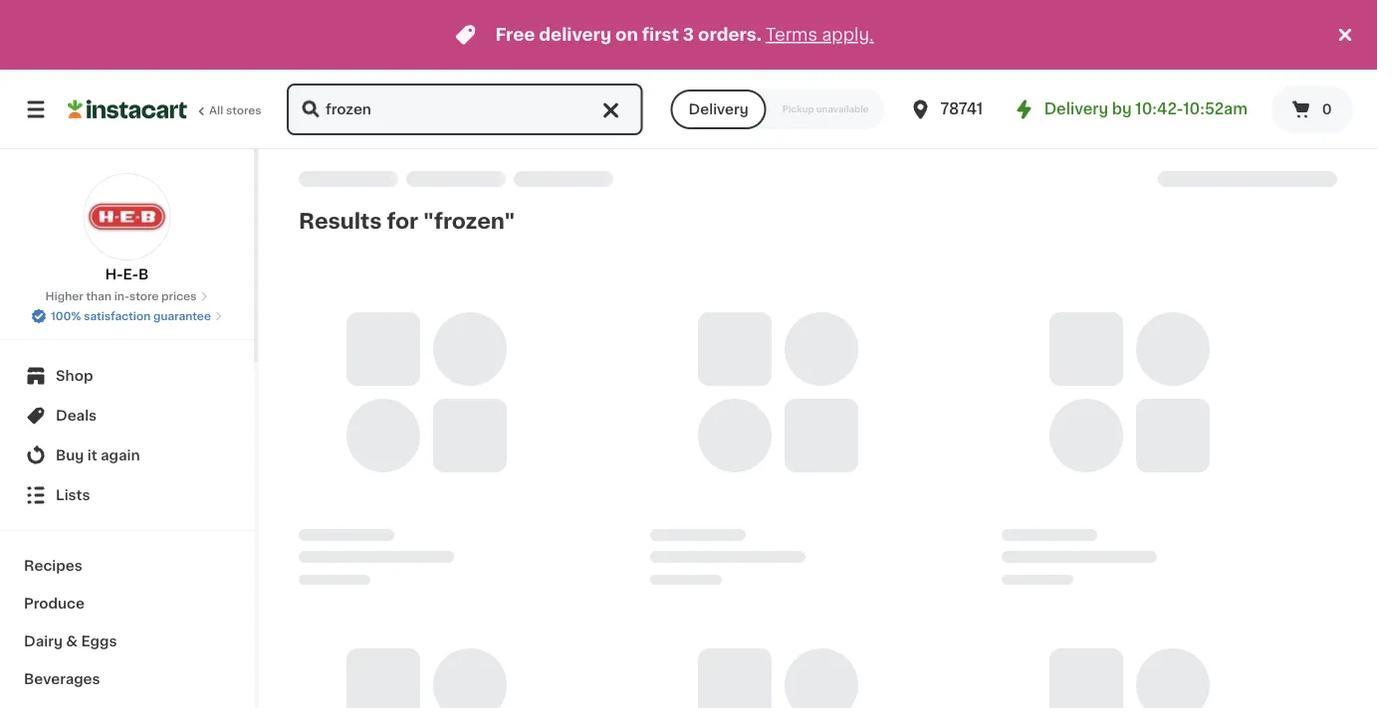 Task type: vqa. For each thing, say whether or not it's contained in the screenshot.
H-
yes



Task type: describe. For each thing, give the bounding box(es) containing it.
apply.
[[822, 26, 874, 43]]

h-
[[105, 268, 123, 282]]

instacart logo image
[[68, 98, 187, 121]]

in-
[[114, 291, 129, 302]]

delivery for delivery
[[689, 103, 749, 116]]

10:42-
[[1135, 102, 1183, 116]]

lists
[[56, 489, 90, 503]]

b
[[138, 268, 149, 282]]

produce link
[[12, 585, 242, 623]]

buy it again link
[[12, 436, 242, 476]]

for
[[387, 211, 418, 232]]

shop link
[[12, 356, 242, 396]]

orders.
[[698, 26, 762, 43]]

e-
[[123, 268, 138, 282]]

terms
[[766, 26, 817, 43]]

satisfaction
[[84, 311, 151, 322]]

first
[[642, 26, 679, 43]]

beverages link
[[12, 661, 242, 699]]

3
[[683, 26, 694, 43]]

than
[[86, 291, 112, 302]]

78741
[[940, 102, 983, 116]]

results
[[299, 211, 382, 232]]

buy it again
[[56, 449, 140, 463]]

recipes
[[24, 560, 82, 574]]

again
[[101, 449, 140, 463]]

&
[[66, 635, 78, 649]]

delivery by 10:42-10:52am
[[1044, 102, 1248, 116]]

by
[[1112, 102, 1132, 116]]

all stores
[[209, 105, 262, 116]]

terms apply. link
[[766, 26, 874, 43]]

service type group
[[671, 90, 885, 129]]

higher
[[45, 291, 83, 302]]

shop
[[56, 369, 93, 383]]

deals link
[[12, 396, 242, 436]]

all stores link
[[68, 82, 263, 137]]

store
[[129, 291, 159, 302]]

100%
[[51, 311, 81, 322]]

recipes link
[[12, 548, 242, 585]]

limited time offer region
[[0, 0, 1333, 70]]

free delivery on first 3 orders. terms apply.
[[495, 26, 874, 43]]

0
[[1322, 103, 1332, 116]]

dairy & eggs
[[24, 635, 117, 649]]

higher than in-store prices
[[45, 291, 197, 302]]



Task type: locate. For each thing, give the bounding box(es) containing it.
delivery
[[539, 26, 612, 43]]

dairy
[[24, 635, 63, 649]]

prices
[[161, 291, 197, 302]]

free
[[495, 26, 535, 43]]

produce
[[24, 597, 85, 611]]

Search field
[[287, 84, 643, 135]]

delivery left by
[[1044, 102, 1108, 116]]

delivery down orders.
[[689, 103, 749, 116]]

results for "frozen"
[[299, 211, 515, 232]]

on
[[615, 26, 638, 43]]

None search field
[[285, 82, 645, 137]]

it
[[87, 449, 97, 463]]

deals
[[56, 409, 97, 423]]

78741 button
[[909, 82, 1028, 137]]

guarantee
[[153, 311, 211, 322]]

h-e-b
[[105, 268, 149, 282]]

1 horizontal spatial delivery
[[1044, 102, 1108, 116]]

higher than in-store prices link
[[45, 289, 209, 305]]

10:52am
[[1183, 102, 1248, 116]]

eggs
[[81, 635, 117, 649]]

h-e-b logo image
[[83, 173, 171, 261]]

delivery button
[[671, 90, 766, 129]]

beverages
[[24, 673, 100, 687]]

buy
[[56, 449, 84, 463]]

stores
[[226, 105, 262, 116]]

delivery for delivery by 10:42-10:52am
[[1044, 102, 1108, 116]]

delivery
[[1044, 102, 1108, 116], [689, 103, 749, 116]]

0 button
[[1272, 86, 1353, 133]]

100% satisfaction guarantee
[[51, 311, 211, 322]]

h-e-b link
[[83, 173, 171, 285]]

0 horizontal spatial delivery
[[689, 103, 749, 116]]

delivery by 10:42-10:52am link
[[1012, 98, 1248, 121]]

dairy & eggs link
[[12, 623, 242, 661]]

all
[[209, 105, 223, 116]]

100% satisfaction guarantee button
[[31, 305, 223, 325]]

"frozen"
[[423, 211, 515, 232]]

delivery inside button
[[689, 103, 749, 116]]

lists link
[[12, 476, 242, 516]]



